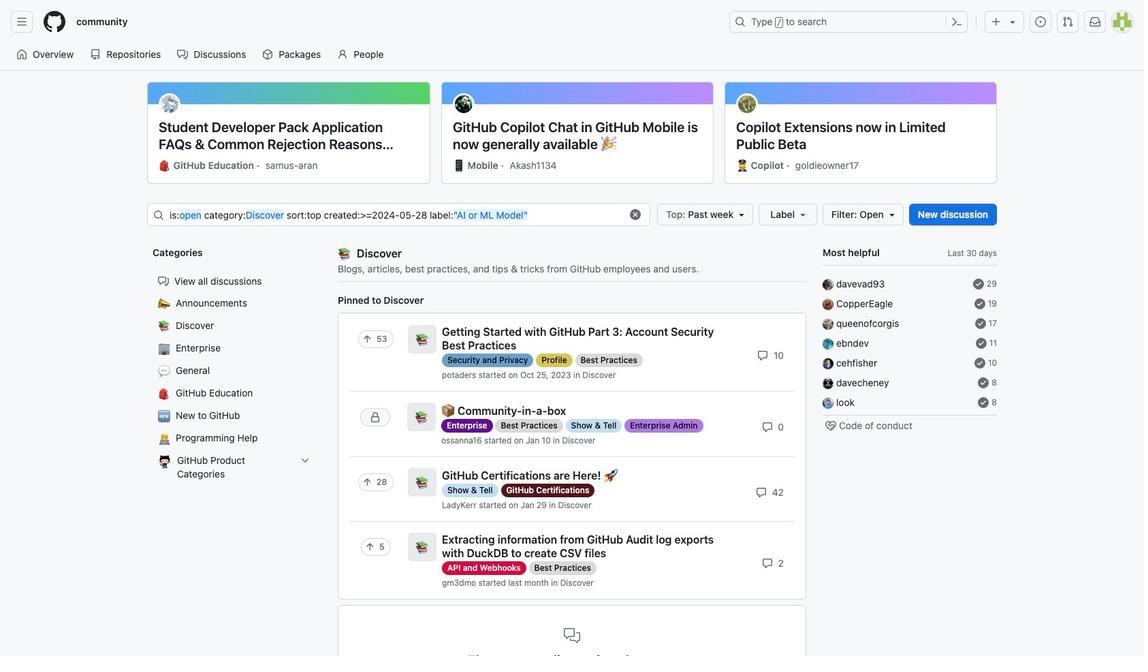 Task type: describe. For each thing, give the bounding box(es) containing it.
check circle fill image for @cehfisher image at bottom right
[[975, 357, 986, 368]]

locked image
[[370, 412, 381, 423]]

10 comments: potaders, 09:46am on october 25, 2023 image
[[758, 350, 769, 361]]

@queenofcorgis image
[[823, 319, 834, 330]]

arrow up image
[[365, 542, 375, 553]]

check circle fill image for @look icon
[[978, 397, 989, 408]]

akash1134 image
[[453, 94, 475, 115]]

arrow up image for 10 comments: potaders, 09:46am on october 25, 2023 image
[[362, 334, 373, 345]]

code of conduct image
[[826, 420, 837, 431]]

arrow up image for 42 comments: ladykerr, 05:04pm on january 29 'icon'
[[362, 477, 373, 488]]

home image
[[16, 49, 27, 60]]

0 horizontal spatial comment discussion image
[[177, 49, 188, 60]]

x circle fill image
[[630, 209, 641, 220]]

@look image
[[823, 398, 834, 409]]

person image
[[337, 49, 348, 60]]

package image
[[263, 49, 273, 60]]

@cehfisher image
[[823, 359, 834, 369]]

@coppereagle image
[[823, 299, 834, 310]]

check circle fill image for the @coppereagle image
[[975, 298, 986, 309]]

homepage image
[[44, 11, 65, 33]]

check circle fill image for @davevad93 image
[[974, 278, 984, 289]]

2 comments: gm3dmo, 05:24am on may 09 image
[[762, 558, 773, 569]]

command palette image
[[952, 16, 963, 27]]

Search all discussions text field
[[170, 204, 621, 225]]

0 horizontal spatial triangle down image
[[737, 209, 748, 220]]

2 horizontal spatial triangle down image
[[1008, 16, 1018, 27]]

samus aran image
[[159, 94, 181, 115]]

@davecheney image
[[823, 378, 834, 389]]



Task type: locate. For each thing, give the bounding box(es) containing it.
0 comments: ossanna16, 12:00pm on january 10 image
[[762, 422, 773, 432]]

check circle fill image
[[978, 377, 989, 388]]

2 arrow up image from the top
[[362, 477, 373, 488]]

1 vertical spatial comment discussion image
[[564, 628, 580, 644]]

arrow up image
[[362, 334, 373, 345], [362, 477, 373, 488]]

1 horizontal spatial triangle down image
[[887, 209, 898, 220]]

1 vertical spatial arrow up image
[[362, 477, 373, 488]]

1 arrow up image from the top
[[362, 334, 373, 345]]

banner
[[0, 0, 1144, 71]]

you have no unread notifications image
[[1090, 16, 1101, 27]]

list
[[147, 82, 997, 205], [147, 265, 322, 490], [338, 313, 807, 600]]

git pull request image
[[1063, 16, 1074, 27]]

issue opened image
[[1035, 16, 1046, 27]]

1 horizontal spatial comment discussion image
[[564, 628, 580, 644]]

0 vertical spatial arrow up image
[[362, 334, 373, 345]]

search image
[[153, 209, 164, 220]]

42 comments: ladykerr, 05:04pm on january 29 image
[[756, 487, 767, 498]]

repo image
[[90, 49, 101, 60]]

comment discussion image
[[158, 276, 169, 287]]

@davevad93 image
[[823, 280, 834, 290]]

comment discussion image
[[177, 49, 188, 60], [564, 628, 580, 644]]

@ebndev image
[[823, 339, 834, 350]]

check circle fill image
[[974, 278, 984, 289], [975, 298, 986, 309], [975, 318, 986, 329], [976, 338, 987, 348], [975, 357, 986, 368], [978, 397, 989, 408]]

triangle down image
[[1008, 16, 1018, 27], [737, 209, 748, 220], [887, 209, 898, 220]]

goldieowner17 image
[[736, 94, 758, 115]]

check circle fill image for @queenofcorgis icon
[[975, 318, 986, 329]]

0 vertical spatial comment discussion image
[[177, 49, 188, 60]]

check circle fill image for @ebndev image
[[976, 338, 987, 348]]



Task type: vqa. For each thing, say whether or not it's contained in the screenshot.
@look image
yes



